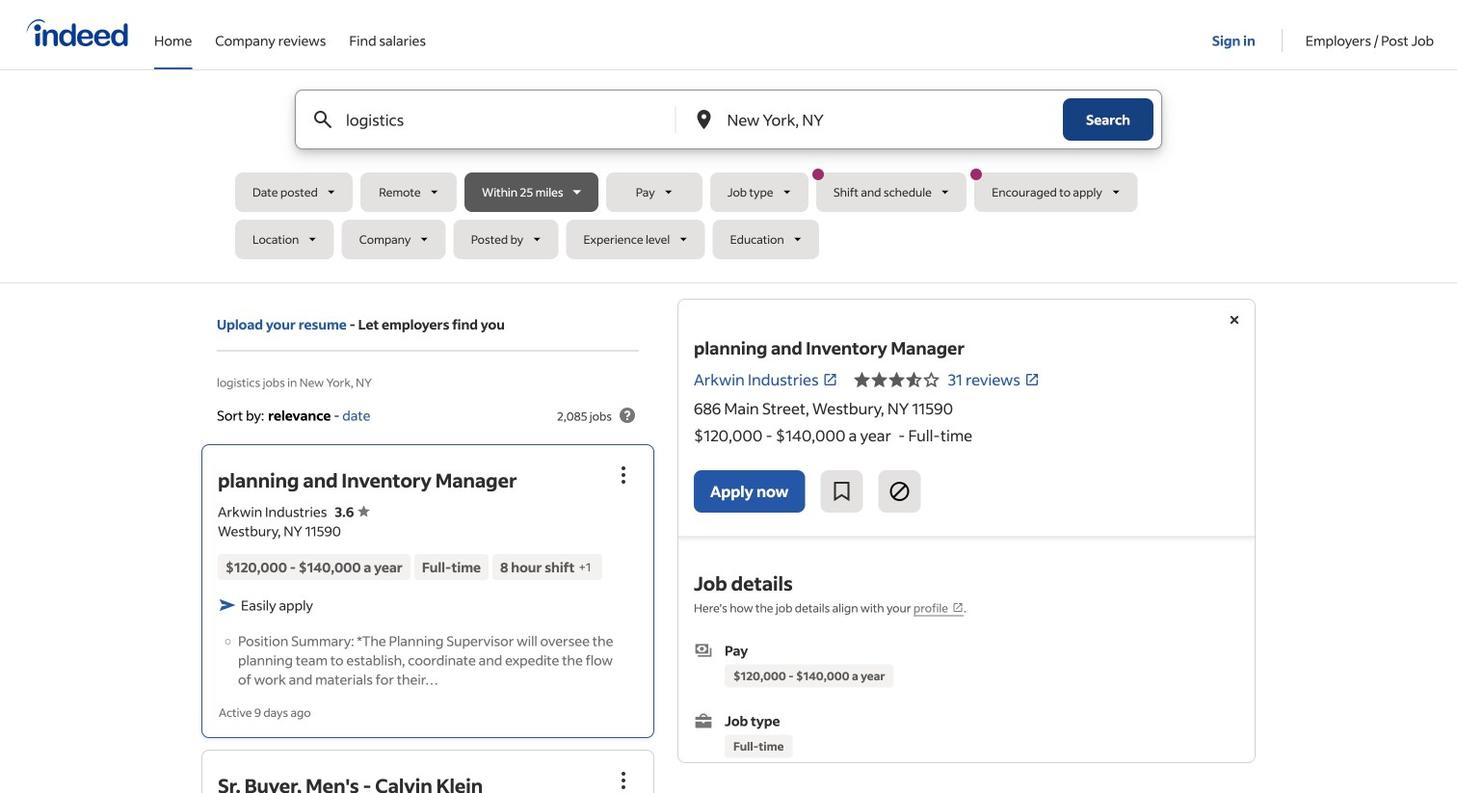 Task type: vqa. For each thing, say whether or not it's contained in the screenshot.
'type'
no



Task type: locate. For each thing, give the bounding box(es) containing it.
job actions for sr. buyer, men's - calvin klein is collapsed image
[[612, 769, 635, 792]]

Edit location text field
[[723, 91, 1024, 148]]

None search field
[[235, 90, 1222, 267]]

3.6 out of five stars rating image
[[335, 503, 369, 520]]

help icon image
[[616, 404, 639, 427]]

3.6 out of 5 stars image
[[853, 368, 940, 391]]

search: Job title, keywords, or company text field
[[342, 91, 643, 148]]

arkwin industries (opens in a new tab) image
[[823, 372, 838, 387]]



Task type: describe. For each thing, give the bounding box(es) containing it.
save this job image
[[830, 480, 853, 503]]

close job details image
[[1223, 308, 1246, 331]]

job actions for planning and inventory manager is collapsed image
[[612, 463, 635, 486]]

not interested image
[[888, 480, 911, 503]]

job preferences (opens in a new window) image
[[952, 602, 964, 613]]

3.6 out of 5 stars. link to 31 reviews company ratings (opens in a new tab) image
[[1024, 372, 1040, 387]]



